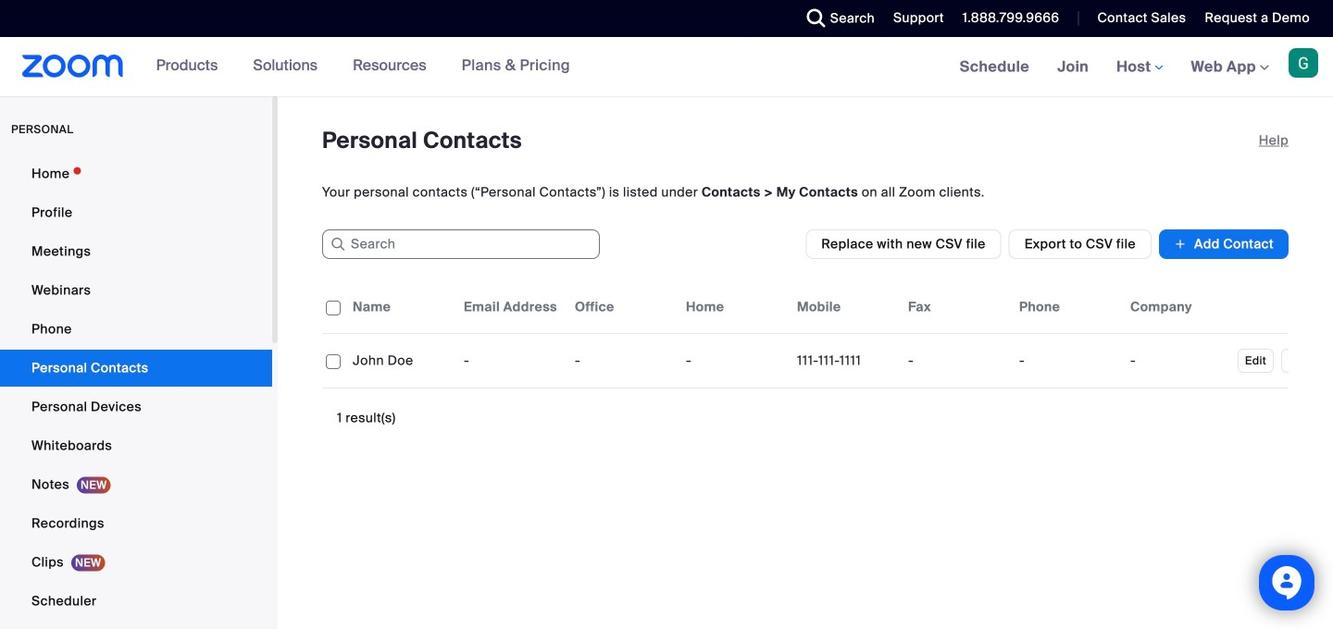Task type: describe. For each thing, give the bounding box(es) containing it.
1 cell from the left
[[901, 343, 1012, 380]]

meetings navigation
[[946, 37, 1334, 98]]

personal menu menu
[[0, 156, 272, 630]]

3 cell from the left
[[1123, 343, 1234, 380]]

2 cell from the left
[[1012, 343, 1123, 380]]



Task type: locate. For each thing, give the bounding box(es) containing it.
zoom logo image
[[22, 55, 124, 78]]

banner
[[0, 37, 1334, 98]]

add image
[[1174, 235, 1187, 254]]

profile picture image
[[1289, 48, 1319, 78]]

product information navigation
[[142, 37, 584, 96]]

Search Contacts Input text field
[[322, 230, 600, 259]]

application
[[322, 282, 1334, 389]]

cell
[[901, 343, 1012, 380], [1012, 343, 1123, 380], [1123, 343, 1234, 380]]



Task type: vqa. For each thing, say whether or not it's contained in the screenshot.
2nd cell
yes



